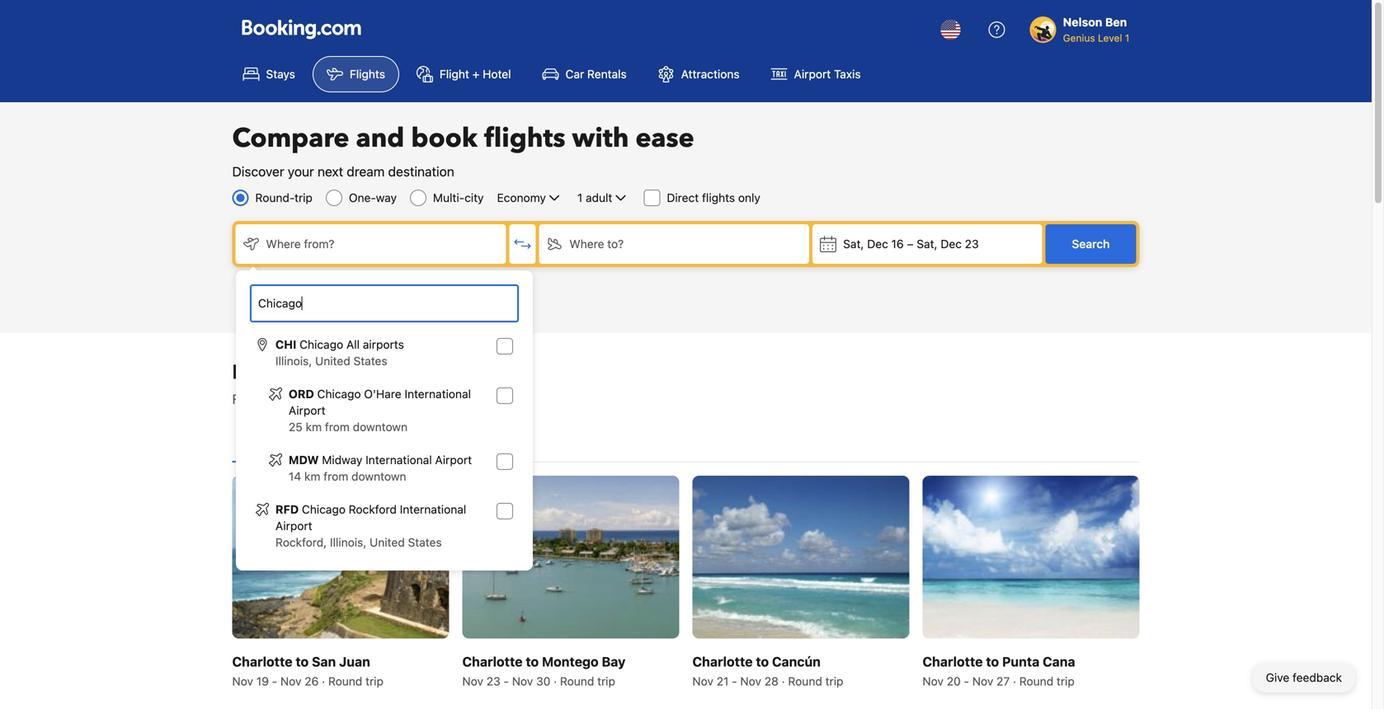 Task type: describe. For each thing, give the bounding box(es) containing it.
nelson
[[1063, 15, 1102, 29]]

destination
[[388, 164, 454, 179]]

airport for chicago o'hare international airport
[[289, 404, 326, 417]]

charlotte to san juan nov 19 - nov 26 · round trip
[[232, 654, 384, 688]]

san
[[312, 654, 336, 670]]

attractions
[[681, 67, 740, 81]]

where to?
[[569, 237, 624, 251]]

press enter to select airport, and then press spacebar to add another airport element
[[249, 330, 520, 558]]

flights inside compare and book flights with ease discover your next dream destination
[[484, 120, 565, 156]]

book
[[411, 120, 478, 156]]

round-trip
[[255, 191, 313, 205]]

economy
[[497, 191, 546, 205]]

1 nov from the left
[[232, 675, 253, 688]]

airports
[[363, 338, 404, 351]]

21
[[717, 675, 729, 688]]

trip for charlotte to punta cana
[[1057, 675, 1075, 688]]

car
[[566, 67, 584, 81]]

find
[[232, 391, 258, 407]]

give feedback
[[1266, 671, 1342, 685]]

· for charlotte to punta cana
[[1013, 675, 1016, 688]]

international for midway
[[366, 453, 432, 467]]

next
[[318, 164, 343, 179]]

your
[[288, 164, 314, 179]]

1 dec from the left
[[867, 237, 888, 251]]

car rentals link
[[528, 56, 641, 92]]

compare
[[232, 120, 349, 156]]

domestic
[[315, 391, 370, 407]]

- for charlotte to punta cana
[[964, 675, 969, 688]]

mdw
[[289, 453, 319, 467]]

ben
[[1105, 15, 1127, 29]]

cana
[[1043, 654, 1075, 670]]

popular flights near you find deals on domestic and international flights
[[232, 359, 514, 407]]

2 sat, from the left
[[917, 237, 938, 251]]

city
[[465, 191, 484, 205]]

give
[[1266, 671, 1290, 685]]

airport for chicago rockford international airport
[[276, 519, 312, 533]]

rfd
[[276, 503, 299, 516]]

bay
[[602, 654, 626, 670]]

near
[[377, 359, 420, 386]]

1 adult button
[[576, 188, 631, 208]]

ease
[[636, 120, 694, 156]]

to for montego
[[526, 654, 539, 670]]

30
[[536, 675, 551, 688]]

1 sat, from the left
[[843, 237, 864, 251]]

only
[[738, 191, 760, 205]]

airport for mdw midway international airport 14 km from downtown
[[435, 453, 472, 467]]

trip for charlotte to san juan
[[365, 675, 384, 688]]

charlotte to montego bay nov 23 - nov 30 · round trip
[[462, 654, 626, 688]]

charlotte to punta cana nov 20 - nov 27 · round trip
[[923, 654, 1075, 688]]

where from?
[[266, 237, 335, 251]]

midway
[[322, 453, 362, 467]]

where from? button
[[236, 224, 506, 264]]

2 nov from the left
[[280, 675, 301, 688]]

3 nov from the left
[[462, 675, 483, 688]]

united inside chi chicago all airports illinois, united states
[[315, 354, 350, 368]]

charlotte for charlotte to punta cana
[[923, 654, 983, 670]]

stays link
[[229, 56, 309, 92]]

1 inside 'nelson ben genius level 1'
[[1125, 32, 1130, 44]]

- for charlotte to san juan
[[272, 675, 277, 688]]

illinois, inside chi chicago all airports illinois, united states
[[276, 354, 312, 368]]

with
[[572, 120, 629, 156]]

chicago inside chi chicago all airports illinois, united states
[[300, 338, 343, 351]]

on
[[297, 391, 312, 407]]

one-
[[349, 191, 376, 205]]

montego
[[542, 654, 599, 670]]

· for charlotte to montego bay
[[554, 675, 557, 688]]

sat, dec 16 – sat, dec 23 button
[[813, 224, 1042, 264]]

charlotte to cancún nov 21 - nov 28 · round trip
[[692, 654, 843, 688]]

taxis
[[834, 67, 861, 81]]

trip inside charlotte to cancún nov 21 - nov 28 · round trip
[[825, 675, 843, 688]]

round for charlotte to punta cana
[[1019, 675, 1054, 688]]

flights up domestic at the left of page
[[311, 359, 372, 386]]

chicago for rfd
[[302, 503, 346, 516]]

ord
[[289, 387, 314, 401]]

- inside charlotte to cancún nov 21 - nov 28 · round trip
[[732, 675, 737, 688]]

–
[[907, 237, 914, 251]]

discover
[[232, 164, 284, 179]]

flights
[[350, 67, 385, 81]]

you
[[425, 359, 461, 386]]

where for where from?
[[266, 237, 301, 251]]

stays
[[266, 67, 295, 81]]

way
[[376, 191, 397, 205]]

28
[[764, 675, 779, 688]]

and inside the popular flights near you find deals on domestic and international flights
[[374, 391, 396, 407]]

rockford,
[[276, 536, 327, 549]]

27
[[997, 675, 1010, 688]]

· for charlotte to san juan
[[322, 675, 325, 688]]

where for where to?
[[569, 237, 604, 251]]

chicago o'hare international airport
[[289, 387, 471, 417]]

level
[[1098, 32, 1122, 44]]



Task type: locate. For each thing, give the bounding box(es) containing it.
4 charlotte from the left
[[923, 654, 983, 670]]

· right 28
[[782, 675, 785, 688]]

1 to from the left
[[296, 654, 309, 670]]

nov
[[232, 675, 253, 688], [280, 675, 301, 688], [462, 675, 483, 688], [512, 675, 533, 688], [692, 675, 714, 688], [740, 675, 761, 688], [923, 675, 944, 688], [972, 675, 993, 688]]

1 vertical spatial international
[[366, 453, 432, 467]]

0 horizontal spatial 23
[[487, 675, 500, 688]]

and up dream on the left top of the page
[[356, 120, 404, 156]]

2 where from the left
[[569, 237, 604, 251]]

charlotte inside charlotte to cancún nov 21 - nov 28 · round trip
[[692, 654, 753, 670]]

states down chicago rockford international airport
[[408, 536, 442, 549]]

23 right –
[[965, 237, 979, 251]]

0 vertical spatial chicago
[[300, 338, 343, 351]]

chicago left all
[[300, 338, 343, 351]]

- inside charlotte to san juan nov 19 - nov 26 · round trip
[[272, 675, 277, 688]]

1 vertical spatial 1
[[577, 191, 583, 205]]

round down punta
[[1019, 675, 1054, 688]]

to inside charlotte to montego bay nov 23 - nov 30 · round trip
[[526, 654, 539, 670]]

states
[[353, 354, 387, 368], [408, 536, 442, 549]]

to up 28
[[756, 654, 769, 670]]

chicago
[[300, 338, 343, 351], [317, 387, 361, 401], [302, 503, 346, 516]]

0 vertical spatial 1
[[1125, 32, 1130, 44]]

juan
[[339, 654, 370, 670]]

to for punta
[[986, 654, 999, 670]]

trip down bay
[[597, 675, 615, 688]]

airport left taxis
[[794, 67, 831, 81]]

1 horizontal spatial 23
[[965, 237, 979, 251]]

1 adult
[[577, 191, 612, 205]]

flights left only
[[702, 191, 735, 205]]

where left to?
[[569, 237, 604, 251]]

0 horizontal spatial illinois,
[[276, 354, 312, 368]]

booking.com logo image
[[242, 19, 361, 39], [242, 19, 361, 39]]

trip inside 'charlotte to punta cana nov 20 - nov 27 · round trip'
[[1057, 675, 1075, 688]]

1 vertical spatial downtown
[[351, 470, 406, 483]]

chicago for ord
[[317, 387, 361, 401]]

chi chicago all airports illinois, united states
[[276, 338, 404, 368]]

illinois, down chicago rockford international airport
[[330, 536, 367, 549]]

1 charlotte from the left
[[232, 654, 292, 670]]

international inside chicago o'hare international airport
[[405, 387, 471, 401]]

compare and book flights with ease discover your next dream destination
[[232, 120, 694, 179]]

flights right international
[[477, 391, 514, 407]]

trip for charlotte to montego bay
[[597, 675, 615, 688]]

· inside charlotte to cancún nov 21 - nov 28 · round trip
[[782, 675, 785, 688]]

airport
[[794, 67, 831, 81], [289, 404, 326, 417], [435, 453, 472, 467], [276, 519, 312, 533]]

search button
[[1046, 224, 1136, 264]]

punta
[[1002, 654, 1040, 670]]

1 horizontal spatial dec
[[941, 237, 962, 251]]

o'hare
[[364, 387, 401, 401]]

direct
[[667, 191, 699, 205]]

sat, dec 16 – sat, dec 23
[[843, 237, 979, 251]]

airport inside mdw midway international airport 14 km from downtown
[[435, 453, 472, 467]]

1 horizontal spatial states
[[408, 536, 442, 549]]

· right 26
[[322, 675, 325, 688]]

3 - from the left
[[732, 675, 737, 688]]

round-
[[255, 191, 295, 205]]

popular
[[232, 359, 307, 386]]

multi-city
[[433, 191, 484, 205]]

car rentals
[[566, 67, 627, 81]]

- inside 'charlotte to punta cana nov 20 - nov 27 · round trip'
[[964, 675, 969, 688]]

1
[[1125, 32, 1130, 44], [577, 191, 583, 205]]

united down chicago rockford international airport
[[370, 536, 405, 549]]

1 vertical spatial 23
[[487, 675, 500, 688]]

2 vertical spatial chicago
[[302, 503, 346, 516]]

united
[[315, 354, 350, 368], [370, 536, 405, 549]]

- for charlotte to montego bay
[[504, 675, 509, 688]]

charlotte inside charlotte to montego bay nov 23 - nov 30 · round trip
[[462, 654, 523, 670]]

0 horizontal spatial 1
[[577, 191, 583, 205]]

trip down cana
[[1057, 675, 1075, 688]]

dec right –
[[941, 237, 962, 251]]

25
[[289, 420, 303, 434]]

flights link
[[313, 56, 399, 92]]

charlotte to montego bay image
[[462, 476, 679, 639]]

feedback
[[1293, 671, 1342, 685]]

sat, right –
[[917, 237, 938, 251]]

airport inside chicago rockford international airport
[[276, 519, 312, 533]]

to up '27'
[[986, 654, 999, 670]]

1 inside dropdown button
[[577, 191, 583, 205]]

charlotte up 19
[[232, 654, 292, 670]]

chi
[[276, 338, 296, 351]]

tab list
[[232, 419, 1140, 464]]

1 right level
[[1125, 32, 1130, 44]]

1 horizontal spatial sat,
[[917, 237, 938, 251]]

round
[[328, 675, 362, 688], [560, 675, 594, 688], [788, 675, 822, 688], [1019, 675, 1054, 688]]

international up rockford
[[366, 453, 432, 467]]

international right rockford
[[400, 503, 466, 516]]

5 nov from the left
[[692, 675, 714, 688]]

dec left 16
[[867, 237, 888, 251]]

to inside 'charlotte to punta cana nov 20 - nov 27 · round trip'
[[986, 654, 999, 670]]

international for rockford
[[400, 503, 466, 516]]

and inside compare and book flights with ease discover your next dream destination
[[356, 120, 404, 156]]

1 - from the left
[[272, 675, 277, 688]]

- right 20
[[964, 675, 969, 688]]

international inside chicago rockford international airport
[[400, 503, 466, 516]]

where left from?
[[266, 237, 301, 251]]

trip right 28
[[825, 675, 843, 688]]

2 - from the left
[[504, 675, 509, 688]]

flight + hotel link
[[403, 56, 525, 92]]

0 horizontal spatial dec
[[867, 237, 888, 251]]

1 horizontal spatial illinois,
[[330, 536, 367, 549]]

2 dec from the left
[[941, 237, 962, 251]]

1 horizontal spatial where
[[569, 237, 604, 251]]

chicago up 25 km from downtown
[[317, 387, 361, 401]]

1 vertical spatial from
[[324, 470, 348, 483]]

1 vertical spatial and
[[374, 391, 396, 407]]

20
[[947, 675, 961, 688]]

2 · from the left
[[554, 675, 557, 688]]

1 vertical spatial united
[[370, 536, 405, 549]]

trip inside charlotte to montego bay nov 23 - nov 30 · round trip
[[597, 675, 615, 688]]

19
[[256, 675, 269, 688]]

adult
[[586, 191, 612, 205]]

km inside mdw midway international airport 14 km from downtown
[[304, 470, 320, 483]]

deals
[[261, 391, 293, 407]]

3 charlotte from the left
[[692, 654, 753, 670]]

chicago inside chicago o'hare international airport
[[317, 387, 361, 401]]

0 horizontal spatial sat,
[[843, 237, 864, 251]]

round inside charlotte to san juan nov 19 - nov 26 · round trip
[[328, 675, 362, 688]]

states inside chi chicago all airports illinois, united states
[[353, 354, 387, 368]]

downtown down chicago o'hare international airport at the bottom of page
[[353, 420, 408, 434]]

all
[[346, 338, 360, 351]]

international for o'hare
[[405, 387, 471, 401]]

0 vertical spatial illinois,
[[276, 354, 312, 368]]

1 vertical spatial chicago
[[317, 387, 361, 401]]

chicago inside chicago rockford international airport
[[302, 503, 346, 516]]

- right 19
[[272, 675, 277, 688]]

illinois, down chi
[[276, 354, 312, 368]]

0 vertical spatial united
[[315, 354, 350, 368]]

round for charlotte to montego bay
[[560, 675, 594, 688]]

7 nov from the left
[[923, 675, 944, 688]]

chicago right "rfd"
[[302, 503, 346, 516]]

rentals
[[587, 67, 627, 81]]

airport taxis link
[[757, 56, 875, 92]]

flight
[[440, 67, 469, 81]]

- left 30
[[504, 675, 509, 688]]

charlotte inside charlotte to san juan nov 19 - nov 26 · round trip
[[232, 654, 292, 670]]

airport inside chicago o'hare international airport
[[289, 404, 326, 417]]

rockford, illinois, united states
[[276, 536, 442, 549]]

0 horizontal spatial united
[[315, 354, 350, 368]]

1 left adult
[[577, 191, 583, 205]]

to inside charlotte to san juan nov 19 - nov 26 · round trip
[[296, 654, 309, 670]]

km
[[306, 420, 322, 434], [304, 470, 320, 483]]

1 round from the left
[[328, 675, 362, 688]]

charlotte to san juan image
[[232, 476, 449, 639]]

· inside charlotte to san juan nov 19 - nov 26 · round trip
[[322, 675, 325, 688]]

round down the cancún
[[788, 675, 822, 688]]

from inside mdw midway international airport 14 km from downtown
[[324, 470, 348, 483]]

international
[[399, 391, 474, 407]]

0 vertical spatial km
[[306, 420, 322, 434]]

4 nov from the left
[[512, 675, 533, 688]]

0 vertical spatial downtown
[[353, 420, 408, 434]]

-
[[272, 675, 277, 688], [504, 675, 509, 688], [732, 675, 737, 688], [964, 675, 969, 688]]

and down near
[[374, 391, 396, 407]]

3 · from the left
[[782, 675, 785, 688]]

3 to from the left
[[756, 654, 769, 670]]

international down "you"
[[405, 387, 471, 401]]

4 round from the left
[[1019, 675, 1054, 688]]

1 · from the left
[[322, 675, 325, 688]]

0 vertical spatial states
[[353, 354, 387, 368]]

round for charlotte to san juan
[[328, 675, 362, 688]]

round inside 'charlotte to punta cana nov 20 - nov 27 · round trip'
[[1019, 675, 1054, 688]]

trip down juan
[[365, 675, 384, 688]]

sat, left 16
[[843, 237, 864, 251]]

downtown up rockford
[[351, 470, 406, 483]]

dec
[[867, 237, 888, 251], [941, 237, 962, 251]]

0 horizontal spatial where
[[266, 237, 301, 251]]

trip down your
[[295, 191, 313, 205]]

4 · from the left
[[1013, 675, 1016, 688]]

united down all
[[315, 354, 350, 368]]

4 to from the left
[[986, 654, 999, 670]]

0 vertical spatial and
[[356, 120, 404, 156]]

6 nov from the left
[[740, 675, 761, 688]]

0 vertical spatial 23
[[965, 237, 979, 251]]

0 vertical spatial international
[[405, 387, 471, 401]]

airport taxis
[[794, 67, 861, 81]]

international inside mdw midway international airport 14 km from downtown
[[366, 453, 432, 467]]

flights up the economy
[[484, 120, 565, 156]]

to for cancún
[[756, 654, 769, 670]]

round down juan
[[328, 675, 362, 688]]

0 horizontal spatial states
[[353, 354, 387, 368]]

· right '27'
[[1013, 675, 1016, 688]]

mdw midway international airport 14 km from downtown
[[289, 453, 472, 483]]

airport down "rfd"
[[276, 519, 312, 533]]

16
[[891, 237, 904, 251]]

where
[[266, 237, 301, 251], [569, 237, 604, 251]]

1 where from the left
[[266, 237, 301, 251]]

attractions link
[[644, 56, 754, 92]]

- right 21
[[732, 675, 737, 688]]

one-way
[[349, 191, 397, 205]]

genius
[[1063, 32, 1095, 44]]

flight + hotel
[[440, 67, 511, 81]]

· inside 'charlotte to punta cana nov 20 - nov 27 · round trip'
[[1013, 675, 1016, 688]]

from?
[[304, 237, 335, 251]]

airport down ord
[[289, 404, 326, 417]]

23 left 30
[[487, 675, 500, 688]]

8 nov from the left
[[972, 675, 993, 688]]

Airport or city text field
[[257, 294, 512, 313]]

round inside charlotte to cancún nov 21 - nov 28 · round trip
[[788, 675, 822, 688]]

2 to from the left
[[526, 654, 539, 670]]

from down domestic at the left of page
[[325, 420, 350, 434]]

from down midway
[[324, 470, 348, 483]]

round down the montego
[[560, 675, 594, 688]]

km right 25
[[306, 420, 322, 434]]

2 round from the left
[[560, 675, 594, 688]]

· inside charlotte to montego bay nov 23 - nov 30 · round trip
[[554, 675, 557, 688]]

airport down international
[[435, 453, 472, 467]]

nelson ben genius level 1
[[1063, 15, 1130, 44]]

multi-
[[433, 191, 465, 205]]

0 vertical spatial from
[[325, 420, 350, 434]]

to?
[[607, 237, 624, 251]]

charlotte for charlotte to san juan
[[232, 654, 292, 670]]

1 horizontal spatial united
[[370, 536, 405, 549]]

charlotte for charlotte to cancún
[[692, 654, 753, 670]]

2 vertical spatial international
[[400, 503, 466, 516]]

illinois,
[[276, 354, 312, 368], [330, 536, 367, 549]]

26
[[305, 675, 319, 688]]

charlotte inside 'charlotte to punta cana nov 20 - nov 27 · round trip'
[[923, 654, 983, 670]]

to inside charlotte to cancún nov 21 - nov 28 · round trip
[[756, 654, 769, 670]]

round inside charlotte to montego bay nov 23 - nov 30 · round trip
[[560, 675, 594, 688]]

·
[[322, 675, 325, 688], [554, 675, 557, 688], [782, 675, 785, 688], [1013, 675, 1016, 688]]

charlotte for charlotte to montego bay
[[462, 654, 523, 670]]

23 inside charlotte to montego bay nov 23 - nov 30 · round trip
[[487, 675, 500, 688]]

charlotte up 20
[[923, 654, 983, 670]]

direct flights only
[[667, 191, 760, 205]]

charlotte up 21
[[692, 654, 753, 670]]

charlotte to punta cana image
[[923, 476, 1140, 639]]

search
[[1072, 237, 1110, 251]]

and
[[356, 120, 404, 156], [374, 391, 396, 407]]

1 horizontal spatial 1
[[1125, 32, 1130, 44]]

cancún
[[772, 654, 821, 670]]

1 vertical spatial km
[[304, 470, 320, 483]]

to for san
[[296, 654, 309, 670]]

states down airports
[[353, 354, 387, 368]]

2 charlotte from the left
[[462, 654, 523, 670]]

3 round from the left
[[788, 675, 822, 688]]

- inside charlotte to montego bay nov 23 - nov 30 · round trip
[[504, 675, 509, 688]]

1 vertical spatial states
[[408, 536, 442, 549]]

23 inside sat, dec 16 – sat, dec 23 dropdown button
[[965, 237, 979, 251]]

where to? button
[[539, 224, 809, 264]]

4 - from the left
[[964, 675, 969, 688]]

charlotte left the montego
[[462, 654, 523, 670]]

· right 30
[[554, 675, 557, 688]]

14
[[289, 470, 301, 483]]

to up 30
[[526, 654, 539, 670]]

international
[[405, 387, 471, 401], [366, 453, 432, 467], [400, 503, 466, 516]]

trip
[[295, 191, 313, 205], [365, 675, 384, 688], [597, 675, 615, 688], [825, 675, 843, 688], [1057, 675, 1075, 688]]

downtown inside mdw midway international airport 14 km from downtown
[[351, 470, 406, 483]]

km right 14
[[304, 470, 320, 483]]

trip inside charlotte to san juan nov 19 - nov 26 · round trip
[[365, 675, 384, 688]]

dream
[[347, 164, 385, 179]]

give feedback button
[[1253, 663, 1355, 693]]

charlotte to cancún image
[[692, 476, 909, 639]]

rockford
[[349, 503, 397, 516]]

1 vertical spatial illinois,
[[330, 536, 367, 549]]

to left the 'san'
[[296, 654, 309, 670]]



Task type: vqa. For each thing, say whether or not it's contained in the screenshot.
Missing
no



